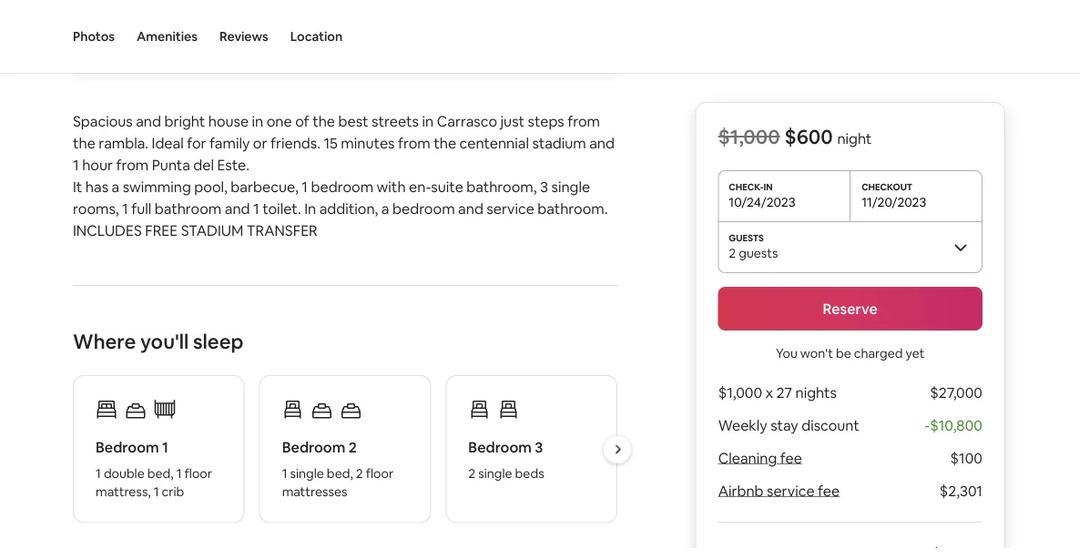 Task type: describe. For each thing, give the bounding box(es) containing it.
spacious and bright house in one of the best streets in carrasco just steps from the rambla. ideal for family or friends. 15 minutes from the centennial stadium and 1 hour from punta del este. it has a swimming pool, barbecue, 1 bedroom with en-suite bathroom, 3 single rooms, 1 full bathroom and 1 toilet. in addition, a bedroom and service bathroom. includes free stadium transfer
[[73, 112, 618, 240]]

and up ideal
[[136, 112, 161, 130]]

centennial
[[460, 133, 529, 152]]

or
[[253, 133, 267, 152]]

and up stadium
[[225, 199, 250, 218]]

pool,
[[194, 177, 228, 196]]

0 horizontal spatial a
[[112, 177, 120, 196]]

free
[[145, 221, 178, 240]]

1 vertical spatial fee
[[818, 481, 840, 500]]

in
[[304, 199, 316, 218]]

punta
[[152, 155, 190, 174]]

full
[[131, 199, 151, 218]]

weekly
[[718, 416, 767, 434]]

has
[[85, 177, 108, 196]]

location
[[290, 28, 343, 45]]

3 inside spacious and bright house in one of the best streets in carrasco just steps from the rambla. ideal for family or friends. 15 minutes from the centennial stadium and 1 hour from punta del este. it has a swimming pool, barbecue, 1 bedroom with en-suite bathroom, 3 single rooms, 1 full bathroom and 1 toilet. in addition, a bedroom and service bathroom. includes free stadium transfer
[[540, 177, 548, 196]]

$1,000 for $600
[[718, 123, 780, 149]]

amenities
[[137, 28, 198, 45]]

where you'll sleep
[[73, 328, 243, 354]]

family
[[210, 133, 250, 152]]

photos button
[[73, 0, 115, 73]]

2 guests
[[729, 245, 778, 261]]

you'll
[[140, 328, 189, 354]]

stadium
[[181, 221, 243, 240]]

reserve
[[823, 299, 878, 318]]

charged
[[854, 345, 903, 362]]

en-
[[409, 177, 431, 196]]

just
[[500, 112, 525, 130]]

be
[[836, 345, 851, 362]]

floor for bedroom 1
[[184, 465, 212, 481]]

single for bedroom 3
[[478, 465, 512, 481]]

-
[[925, 416, 930, 434]]

$1,000 for x
[[718, 383, 762, 402]]

guests
[[739, 245, 778, 261]]

it
[[73, 177, 82, 196]]

rambla.
[[99, 133, 148, 152]]

2 horizontal spatial the
[[434, 133, 456, 152]]

floor for bedroom 2
[[366, 465, 394, 481]]

$1,000 x 27 nights
[[718, 383, 837, 402]]

double
[[104, 465, 145, 481]]

stadium
[[532, 133, 586, 152]]

$600
[[784, 123, 833, 149]]

3 inside bedroom 3 2 single beds
[[535, 438, 543, 457]]

airbnb
[[718, 481, 763, 500]]

cleaning fee button
[[718, 449, 802, 467]]

includes
[[73, 221, 142, 240]]

$2,301
[[940, 481, 983, 500]]

1 in from the left
[[252, 112, 263, 130]]

bedroom for bedroom 3
[[468, 438, 532, 457]]

toilet.
[[262, 199, 301, 218]]

photos
[[73, 28, 115, 45]]

mattress,
[[96, 483, 151, 500]]

ideal
[[152, 133, 184, 152]]

suite
[[431, 177, 463, 196]]

1 horizontal spatial a
[[381, 199, 389, 218]]

$10,800
[[930, 416, 983, 434]]

beds
[[515, 465, 544, 481]]

nights
[[795, 383, 837, 402]]

for
[[187, 133, 206, 152]]

27
[[776, 383, 792, 402]]

yet
[[906, 345, 925, 362]]

10/24/2023
[[729, 194, 796, 210]]

bed, for 1
[[147, 465, 174, 481]]

reviews button
[[219, 0, 268, 73]]

night
[[837, 129, 872, 148]]

bathroom
[[155, 199, 222, 218]]

bright
[[164, 112, 205, 130]]

house
[[208, 112, 249, 130]]

del
[[193, 155, 214, 174]]

2 guests button
[[718, 221, 983, 272]]

of
[[295, 112, 309, 130]]

1 vertical spatial from
[[398, 133, 431, 152]]

with
[[377, 177, 406, 196]]

1 inside bedroom 2 1 single bed, 2 floor mattresses
[[282, 465, 287, 481]]

addition,
[[319, 199, 378, 218]]

service inside spacious and bright house in one of the best streets in carrasco just steps from the rambla. ideal for family or friends. 15 minutes from the centennial stadium and 1 hour from punta del este. it has a swimming pool, barbecue, 1 bedroom with en-suite bathroom, 3 single rooms, 1 full bathroom and 1 toilet. in addition, a bedroom and service bathroom. includes free stadium transfer
[[487, 199, 534, 218]]

hour
[[82, 155, 113, 174]]

discount
[[801, 416, 859, 434]]

este.
[[217, 155, 249, 174]]



Task type: locate. For each thing, give the bounding box(es) containing it.
in left one
[[252, 112, 263, 130]]

1 horizontal spatial bed,
[[327, 465, 353, 481]]

the down carrasco
[[434, 133, 456, 152]]

0 vertical spatial from
[[568, 112, 600, 130]]

2 floor from the left
[[366, 465, 394, 481]]

location button
[[290, 0, 343, 73]]

bedroom 1 1 double bed, 1 floor mattress, 1 crib
[[96, 438, 212, 500]]

in right streets
[[422, 112, 434, 130]]

single inside bedroom 3 2 single beds
[[478, 465, 512, 481]]

best
[[338, 112, 368, 130]]

bed, for 2
[[327, 465, 353, 481]]

from down streets
[[398, 133, 431, 152]]

0 horizontal spatial bedroom
[[96, 438, 159, 457]]

bedroom inside bedroom 1 1 double bed, 1 floor mattress, 1 crib
[[96, 438, 159, 457]]

1 horizontal spatial bedroom
[[392, 199, 455, 218]]

bedroom up the beds
[[468, 438, 532, 457]]

1 horizontal spatial service
[[767, 481, 814, 500]]

bedroom up addition,
[[311, 177, 373, 196]]

carrasco
[[437, 112, 497, 130]]

floor inside bedroom 1 1 double bed, 1 floor mattress, 1 crib
[[184, 465, 212, 481]]

x
[[765, 383, 773, 402]]

1 horizontal spatial the
[[313, 112, 335, 130]]

1 horizontal spatial from
[[398, 133, 431, 152]]

2 $1,000 from the top
[[718, 383, 762, 402]]

$27,000
[[930, 383, 983, 402]]

bedroom
[[96, 438, 159, 457], [282, 438, 345, 457], [468, 438, 532, 457]]

bathroom,
[[467, 177, 537, 196]]

fee down weekly stay discount
[[780, 449, 802, 467]]

15
[[324, 133, 338, 152]]

1 vertical spatial a
[[381, 199, 389, 218]]

weekly stay discount
[[718, 416, 859, 434]]

crib
[[162, 483, 184, 500]]

$1,000 $600 night
[[718, 123, 872, 149]]

one
[[267, 112, 292, 130]]

cleaning
[[718, 449, 777, 467]]

bedroom up double
[[96, 438, 159, 457]]

$1,000
[[718, 123, 780, 149], [718, 383, 762, 402]]

2 horizontal spatial single
[[551, 177, 590, 196]]

from
[[568, 112, 600, 130], [398, 133, 431, 152], [116, 155, 149, 174]]

0 horizontal spatial bed,
[[147, 465, 174, 481]]

spacious
[[73, 112, 133, 130]]

bedroom
[[311, 177, 373, 196], [392, 199, 455, 218]]

3 up the beds
[[535, 438, 543, 457]]

service
[[487, 199, 534, 218], [767, 481, 814, 500]]

bed, inside bedroom 2 1 single bed, 2 floor mattresses
[[327, 465, 353, 481]]

0 horizontal spatial in
[[252, 112, 263, 130]]

$1,000 left $600
[[718, 123, 780, 149]]

0 horizontal spatial service
[[487, 199, 534, 218]]

0 vertical spatial 3
[[540, 177, 548, 196]]

friends.
[[270, 133, 321, 152]]

reserve button
[[718, 287, 983, 331]]

0 horizontal spatial bedroom
[[311, 177, 373, 196]]

2 bed, from the left
[[327, 465, 353, 481]]

1 horizontal spatial floor
[[366, 465, 394, 481]]

1 vertical spatial 3
[[535, 438, 543, 457]]

bedroom for bedroom 2
[[282, 438, 345, 457]]

2 in from the left
[[422, 112, 434, 130]]

transfer
[[247, 221, 318, 240]]

1 floor from the left
[[184, 465, 212, 481]]

floor
[[184, 465, 212, 481], [366, 465, 394, 481]]

2 horizontal spatial bedroom
[[468, 438, 532, 457]]

3
[[540, 177, 548, 196], [535, 438, 543, 457]]

3 up bathroom.
[[540, 177, 548, 196]]

-$10,800
[[925, 416, 983, 434]]

1 bed, from the left
[[147, 465, 174, 481]]

cleaning fee
[[718, 449, 802, 467]]

1 horizontal spatial single
[[478, 465, 512, 481]]

sleep
[[193, 328, 243, 354]]

11/20/2023
[[862, 194, 927, 210]]

0 vertical spatial fee
[[780, 449, 802, 467]]

rooms,
[[73, 199, 119, 218]]

a down with
[[381, 199, 389, 218]]

where
[[73, 328, 136, 354]]

mattresses
[[282, 483, 347, 500]]

swimming
[[123, 177, 191, 196]]

the right of
[[313, 112, 335, 130]]

bedroom for bedroom 1
[[96, 438, 159, 457]]

2 bedroom from the left
[[282, 438, 345, 457]]

bedroom down en-
[[392, 199, 455, 218]]

and
[[136, 112, 161, 130], [589, 133, 615, 152], [225, 199, 250, 218], [458, 199, 483, 218]]

fee
[[780, 449, 802, 467], [818, 481, 840, 500]]

and right stadium
[[589, 133, 615, 152]]

single inside bedroom 2 1 single bed, 2 floor mattresses
[[290, 465, 324, 481]]

single
[[551, 177, 590, 196], [290, 465, 324, 481], [478, 465, 512, 481]]

1 bedroom from the left
[[96, 438, 159, 457]]

barbecue,
[[231, 177, 299, 196]]

0 vertical spatial a
[[112, 177, 120, 196]]

1 vertical spatial bedroom
[[392, 199, 455, 218]]

you
[[776, 345, 798, 362]]

0 horizontal spatial single
[[290, 465, 324, 481]]

0 horizontal spatial floor
[[184, 465, 212, 481]]

steps
[[528, 112, 564, 130]]

and down suite
[[458, 199, 483, 218]]

you won't be charged yet
[[776, 345, 925, 362]]

bed, up the crib
[[147, 465, 174, 481]]

bedroom 2 1 single bed, 2 floor mattresses
[[282, 438, 394, 500]]

$1,000 left x
[[718, 383, 762, 402]]

0 horizontal spatial the
[[73, 133, 95, 152]]

3 bedroom from the left
[[468, 438, 532, 457]]

1 horizontal spatial in
[[422, 112, 434, 130]]

single inside spacious and bright house in one of the best streets in carrasco just steps from the rambla. ideal for family or friends. 15 minutes from the centennial stadium and 1 hour from punta del este. it has a swimming pool, barbecue, 1 bedroom with en-suite bathroom, 3 single rooms, 1 full bathroom and 1 toilet. in addition, a bedroom and service bathroom. includes free stadium transfer
[[551, 177, 590, 196]]

bedroom up mattresses on the bottom left of the page
[[282, 438, 345, 457]]

1 $1,000 from the top
[[718, 123, 780, 149]]

0 horizontal spatial fee
[[780, 449, 802, 467]]

the
[[313, 112, 335, 130], [73, 133, 95, 152], [434, 133, 456, 152]]

1 horizontal spatial bedroom
[[282, 438, 345, 457]]

1 horizontal spatial fee
[[818, 481, 840, 500]]

single up bathroom.
[[551, 177, 590, 196]]

2 horizontal spatial from
[[568, 112, 600, 130]]

bedroom inside bedroom 2 1 single bed, 2 floor mattresses
[[282, 438, 345, 457]]

from down the rambla.
[[116, 155, 149, 174]]

2 vertical spatial from
[[116, 155, 149, 174]]

in
[[252, 112, 263, 130], [422, 112, 434, 130]]

airbnb service fee button
[[718, 481, 840, 500]]

0 vertical spatial bedroom
[[311, 177, 373, 196]]

0 horizontal spatial from
[[116, 155, 149, 174]]

bedroom 3 2 single beds
[[468, 438, 544, 481]]

2 inside dropdown button
[[729, 245, 736, 261]]

bed,
[[147, 465, 174, 481], [327, 465, 353, 481]]

won't
[[800, 345, 833, 362]]

the up hour on the left of page
[[73, 133, 95, 152]]

service down the cleaning fee button at bottom
[[767, 481, 814, 500]]

bed, inside bedroom 1 1 double bed, 1 floor mattress, 1 crib
[[147, 465, 174, 481]]

2 inside bedroom 3 2 single beds
[[468, 465, 476, 481]]

floor inside bedroom 2 1 single bed, 2 floor mattresses
[[366, 465, 394, 481]]

0 vertical spatial service
[[487, 199, 534, 218]]

bed, up mattresses on the bottom left of the page
[[327, 465, 353, 481]]

a right has
[[112, 177, 120, 196]]

1
[[73, 155, 79, 174], [302, 177, 308, 196], [122, 199, 128, 218], [253, 199, 259, 218], [162, 438, 168, 457], [96, 465, 101, 481], [176, 465, 182, 481], [282, 465, 287, 481], [154, 483, 159, 500]]

single left the beds
[[478, 465, 512, 481]]

bathroom.
[[538, 199, 608, 218]]

airbnb service fee
[[718, 481, 840, 500]]

$100
[[950, 449, 983, 467]]

1 vertical spatial $1,000
[[718, 383, 762, 402]]

0 vertical spatial $1,000
[[718, 123, 780, 149]]

stay
[[770, 416, 798, 434]]

single up mattresses on the bottom left of the page
[[290, 465, 324, 481]]

service down bathroom, at the left top of page
[[487, 199, 534, 218]]

from up stadium
[[568, 112, 600, 130]]

streets
[[372, 112, 419, 130]]

minutes
[[341, 133, 395, 152]]

amenities button
[[137, 0, 198, 73]]

bedroom inside bedroom 3 2 single beds
[[468, 438, 532, 457]]

single for bedroom 2
[[290, 465, 324, 481]]

reviews
[[219, 28, 268, 45]]

2
[[729, 245, 736, 261], [349, 438, 357, 457], [356, 465, 363, 481], [468, 465, 476, 481]]

a
[[112, 177, 120, 196], [381, 199, 389, 218]]

1 vertical spatial service
[[767, 481, 814, 500]]

fee down discount
[[818, 481, 840, 500]]

next image
[[612, 444, 623, 455]]



Task type: vqa. For each thing, say whether or not it's contained in the screenshot.
/ on the right bottom of the page
no



